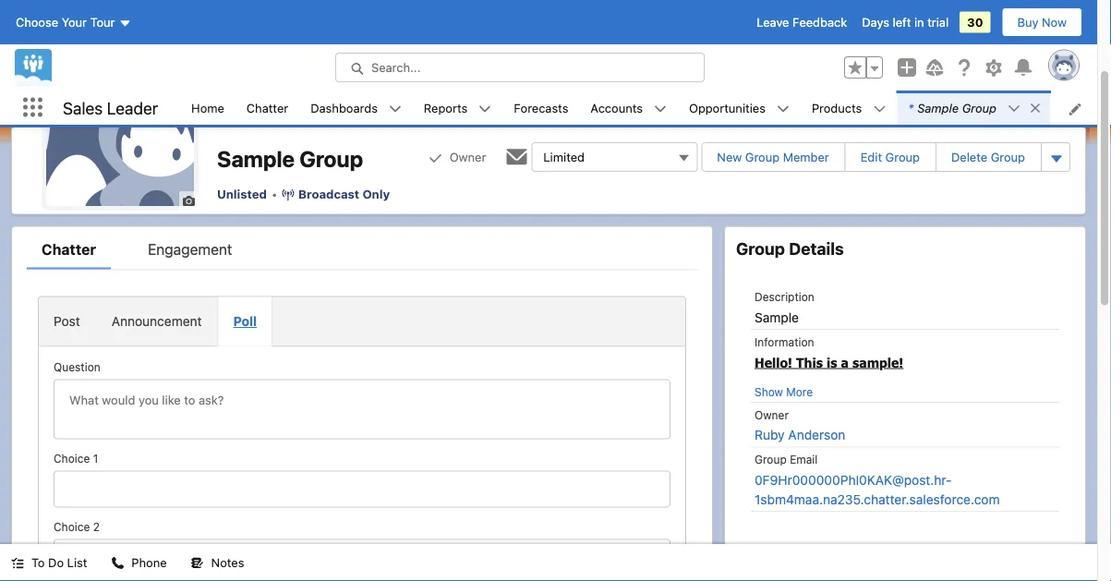 Task type: vqa. For each thing, say whether or not it's contained in the screenshot.
'Stage:' associated with Negotiation Amount:
no



Task type: locate. For each thing, give the bounding box(es) containing it.
delete group
[[952, 150, 1026, 164]]

30
[[967, 15, 984, 29]]

accounts link
[[580, 91, 654, 125]]

1 horizontal spatial owner
[[755, 408, 789, 421]]

0 horizontal spatial owner
[[450, 150, 486, 164]]

1 vertical spatial owner
[[755, 408, 789, 421]]

chatter up sample group
[[247, 100, 288, 114]]

chatter
[[247, 100, 288, 114], [42, 240, 96, 258]]

chatter link up sample group
[[235, 91, 300, 125]]

owner ruby anderson
[[755, 408, 846, 443]]

accounts list item
[[580, 91, 678, 125]]

group email 0f9hr000000phi0kak@post.hr- 1sbm4maa.na235.chatter.salesforce.com
[[755, 453, 1000, 507]]

Choice 1 text field
[[54, 471, 671, 508]]

a
[[841, 354, 849, 370]]

leave feedback link
[[757, 15, 847, 29]]

group up the description
[[736, 238, 785, 258]]

sample inside description sample
[[755, 309, 799, 325]]

choice left 1
[[54, 452, 90, 465]]

owner inside button
[[450, 150, 486, 164]]

list
[[180, 91, 1098, 125]]

text default image inside dashboards list item
[[389, 102, 402, 115]]

list item
[[897, 91, 1050, 125]]

group up 'delete group'
[[962, 101, 997, 115]]

1 horizontal spatial chatter link
[[235, 91, 300, 125]]

2 vertical spatial sample
[[755, 309, 799, 325]]

list item containing *
[[897, 91, 1050, 125]]

owner left text default image
[[450, 150, 486, 164]]

group
[[844, 56, 883, 79]]

1 vertical spatial choice
[[54, 521, 90, 534]]

days
[[862, 15, 890, 29]]

sample up unlisted
[[217, 146, 295, 172]]

1 horizontal spatial sample
[[755, 309, 799, 325]]

reports link
[[413, 91, 479, 125]]

2 choice from the top
[[54, 521, 90, 534]]

0 vertical spatial choice
[[54, 452, 90, 465]]

poll
[[233, 314, 257, 329]]

0 vertical spatial chatter link
[[235, 91, 300, 125]]

sample inside list
[[918, 101, 959, 115]]

anderson
[[788, 427, 846, 443]]

list containing home
[[180, 91, 1098, 125]]

1 choice from the top
[[54, 452, 90, 465]]

owner button
[[414, 142, 502, 172]]

is
[[827, 354, 837, 370]]

choice for choice 1
[[54, 452, 90, 465]]

hello!
[[755, 354, 793, 370]]

0 horizontal spatial chatter
[[42, 240, 96, 258]]

do
[[48, 556, 64, 570]]

text default image inside notes button
[[191, 557, 204, 570]]

group up the broadcast
[[300, 146, 363, 172]]

announcement link
[[96, 297, 218, 346]]

opportunities list item
[[678, 91, 801, 125]]

* sample group
[[909, 101, 997, 115]]

sample right the *
[[918, 101, 959, 115]]

group
[[962, 101, 997, 115], [300, 146, 363, 172], [745, 150, 780, 164], [886, 150, 920, 164], [991, 150, 1026, 164], [736, 238, 785, 258], [755, 453, 787, 466]]

sample for sample
[[755, 309, 799, 325]]

opportunities link
[[678, 91, 777, 125]]

1 horizontal spatial chatter
[[247, 100, 288, 114]]

forecasts
[[514, 100, 569, 114]]

group right new
[[745, 150, 780, 164]]

to do list button
[[0, 544, 98, 581]]

reports
[[424, 100, 468, 114]]

chatter link up the post
[[27, 238, 111, 269]]

left
[[893, 15, 911, 29]]

ruby anderson link
[[755, 427, 846, 443]]

0 vertical spatial chatter
[[247, 100, 288, 114]]

sample
[[918, 101, 959, 115], [217, 146, 295, 172], [755, 309, 799, 325]]

tab list containing post
[[38, 296, 686, 347]]

more
[[786, 385, 813, 398]]

show more
[[755, 385, 813, 398]]

0 vertical spatial owner
[[450, 150, 486, 164]]

feedback
[[793, 15, 847, 29]]

days left in trial
[[862, 15, 949, 29]]

text default image
[[1029, 102, 1042, 115], [1008, 102, 1021, 115], [389, 102, 402, 115], [11, 557, 24, 570], [111, 557, 124, 570], [191, 557, 204, 570]]

only
[[363, 187, 390, 200]]

member
[[783, 150, 829, 164]]

2 horizontal spatial sample
[[918, 101, 959, 115]]

notes
[[211, 556, 244, 570]]

opportunities
[[689, 100, 766, 114]]

1sbm4maa.na235.chatter.salesforce.com
[[755, 492, 1000, 507]]

group right 'delete'
[[991, 150, 1026, 164]]

details
[[789, 238, 844, 258]]

phone
[[132, 556, 167, 570]]

tab list
[[38, 296, 686, 347]]

1 vertical spatial sample
[[217, 146, 295, 172]]

broadcast
[[299, 187, 360, 200]]

0 vertical spatial sample
[[918, 101, 959, 115]]

owner inside owner ruby anderson
[[755, 408, 789, 421]]

1
[[93, 452, 98, 465]]

*
[[909, 101, 914, 115]]

now
[[1042, 15, 1067, 29]]

group down the ruby
[[755, 453, 787, 466]]

tour
[[90, 15, 115, 29]]

chatter up the post
[[42, 240, 96, 258]]

home
[[191, 100, 224, 114]]

chatter link
[[235, 91, 300, 125], [27, 238, 111, 269]]

choice
[[54, 452, 90, 465], [54, 521, 90, 534]]

owner up the ruby
[[755, 408, 789, 421]]

choice left 2
[[54, 521, 90, 534]]

edit group button
[[846, 143, 935, 171]]

dashboards
[[311, 100, 378, 114]]

phone button
[[100, 544, 178, 581]]

1 vertical spatial chatter link
[[27, 238, 111, 269]]

owner
[[450, 150, 486, 164], [755, 408, 789, 421]]

sample down the description
[[755, 309, 799, 325]]

reports list item
[[413, 91, 503, 125]]

this
[[796, 354, 823, 370]]



Task type: describe. For each thing, give the bounding box(es) containing it.
choose your tour button
[[15, 7, 133, 37]]

show more link
[[755, 385, 813, 398]]

list
[[67, 556, 87, 570]]

group inside group email 0f9hr000000phi0kak@post.hr- 1sbm4maa.na235.chatter.salesforce.com
[[755, 453, 787, 466]]

owner for owner
[[450, 150, 486, 164]]

notes button
[[180, 544, 255, 581]]

show
[[755, 385, 783, 398]]

accounts
[[591, 100, 643, 114]]

engagement
[[148, 240, 232, 258]]

0 horizontal spatial sample
[[217, 146, 295, 172]]

unlisted
[[217, 187, 267, 200]]

choice for choice 2
[[54, 521, 90, 534]]

1 vertical spatial chatter
[[42, 240, 96, 258]]

post
[[54, 314, 80, 329]]

sales leader
[[63, 98, 158, 118]]

buy now button
[[1002, 7, 1083, 37]]

buy
[[1018, 15, 1039, 29]]

group inside list
[[962, 101, 997, 115]]

description
[[755, 291, 815, 303]]

search...
[[371, 61, 421, 74]]

broadcast only
[[299, 187, 390, 200]]

new
[[717, 150, 742, 164]]

trial
[[928, 15, 949, 29]]

choice 2
[[54, 521, 100, 534]]

ruby
[[755, 427, 785, 443]]

home link
[[180, 91, 235, 125]]

announcement
[[112, 314, 202, 329]]

edit group
[[861, 150, 920, 164]]

leave feedback
[[757, 15, 847, 29]]

choose
[[16, 15, 58, 29]]

text default image inside to do list button
[[11, 557, 24, 570]]

in
[[915, 15, 924, 29]]

0f9hr000000phi0kak@post.hr- 1sbm4maa.na235.chatter.salesforce.com link
[[755, 472, 1000, 507]]

edit
[[861, 150, 882, 164]]

0 horizontal spatial chatter link
[[27, 238, 111, 269]]

post link
[[39, 297, 96, 346]]

products list item
[[801, 91, 897, 125]]

Choice 2 text field
[[54, 539, 671, 576]]

sales
[[63, 98, 103, 118]]

group details
[[736, 238, 844, 258]]

0f9hr000000phi0kak@post.hr-
[[755, 472, 952, 487]]

hello! this is a sample!
[[755, 354, 904, 370]]

sample for sample group
[[918, 101, 959, 115]]

new group member
[[717, 150, 829, 164]]

email
[[790, 453, 818, 466]]

information
[[755, 335, 814, 348]]

text default image
[[506, 146, 528, 168]]

new group member button
[[702, 143, 844, 171]]

sample group
[[217, 146, 363, 172]]

search... button
[[335, 53, 705, 82]]

sample!
[[853, 354, 904, 370]]

poll link
[[218, 297, 273, 346]]

text default image inside phone button
[[111, 557, 124, 570]]

dashboards list item
[[300, 91, 413, 125]]

question
[[54, 361, 100, 374]]

products
[[812, 100, 862, 114]]

leader
[[107, 98, 158, 118]]

group right edit
[[886, 150, 920, 164]]

to do list
[[31, 556, 87, 570]]

products link
[[801, 91, 873, 125]]

choose your tour
[[16, 15, 115, 29]]

delete
[[952, 150, 988, 164]]

delete group button
[[937, 143, 1040, 171]]

engagement link
[[133, 238, 247, 269]]

your
[[62, 15, 87, 29]]

choice 1
[[54, 452, 98, 465]]

owner for owner ruby anderson
[[755, 408, 789, 421]]

description sample
[[755, 291, 815, 325]]

buy now
[[1018, 15, 1067, 29]]

2
[[93, 521, 100, 534]]

leave
[[757, 15, 789, 29]]

forecasts link
[[503, 91, 580, 125]]

Question text field
[[54, 379, 671, 439]]

to
[[31, 556, 45, 570]]



